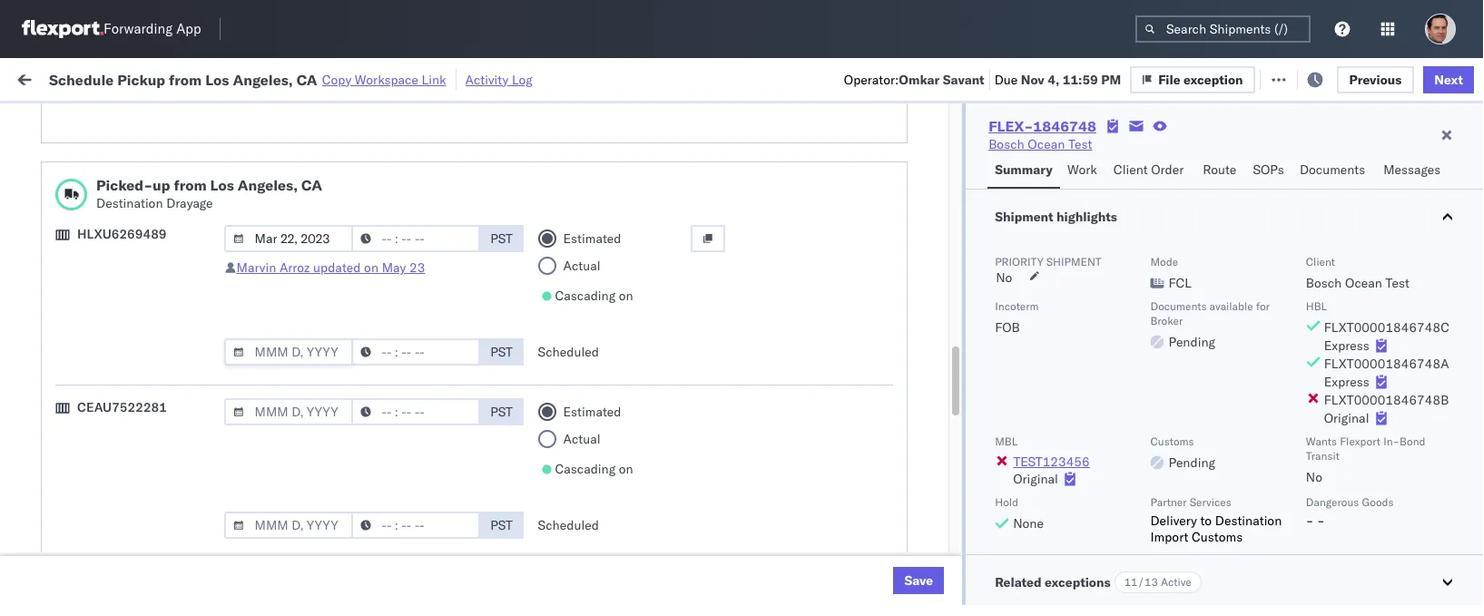 Task type: locate. For each thing, give the bounding box(es) containing it.
flex-1889466 down test123456 button
[[1002, 501, 1096, 518]]

-- : -- -- text field
[[351, 398, 480, 426], [351, 512, 480, 539]]

4 ocean fcl from the top
[[555, 342, 619, 358]]

resize handle column header for workitem
[[260, 141, 281, 605]]

delivery for 3rd schedule delivery appointment button from the bottom of the page
[[99, 221, 145, 237]]

2022 right 23
[[427, 262, 459, 278]]

2 cascading from the top
[[555, 461, 616, 477]]

0 vertical spatial upload customs clearance documents button
[[42, 171, 258, 209]]

1 ceau7522281, hlxu6269489, hlxu8034992 from the top
[[1118, 221, 1400, 238]]

4 resize handle column header from the left
[[643, 141, 664, 605]]

0 vertical spatial schedule pickup from los angeles, ca link
[[42, 251, 258, 287]]

2 -- : -- -- text field from the top
[[351, 512, 480, 539]]

customs up ceau7522281
[[86, 372, 137, 388]]

risk
[[376, 70, 397, 87]]

3 mmm d, yyyy text field from the top
[[224, 398, 353, 426]]

flex- left exceptions
[[1002, 581, 1041, 598]]

0 vertical spatial actual
[[563, 258, 601, 274]]

pm
[[1101, 71, 1121, 88], [331, 222, 351, 238], [331, 262, 351, 278], [331, 342, 351, 358], [331, 382, 351, 398], [331, 422, 351, 438], [323, 501, 343, 518]]

uetu5238478
[[1215, 421, 1304, 437], [1215, 461, 1304, 477], [1215, 501, 1304, 517], [1215, 541, 1304, 557]]

for for available
[[1256, 300, 1270, 313]]

flxt00001846748b
[[1324, 392, 1449, 408]]

numbers down "container"
[[1118, 155, 1163, 169]]

1 horizontal spatial -
[[1317, 513, 1325, 529]]

2 actual from the top
[[563, 431, 601, 447]]

2 vertical spatial schedule delivery appointment button
[[42, 460, 223, 480]]

0 horizontal spatial for
[[174, 112, 189, 126]]

estimated for hlxu6269489
[[563, 231, 621, 247]]

am right 6:00
[[323, 541, 344, 558]]

0 horizontal spatial destination
[[96, 195, 163, 211]]

2022 right 24,
[[428, 541, 459, 558]]

8,
[[411, 382, 423, 398]]

1 abcdefg78456546 from the top
[[1236, 422, 1358, 438]]

1 schedule pickup from los angeles, ca from the top
[[42, 252, 245, 286]]

8 resize handle column header from the left
[[1205, 141, 1227, 605]]

7 resize handle column header from the left
[[1087, 141, 1109, 605]]

flex id
[[973, 148, 1007, 162]]

5 resize handle column header from the left
[[761, 141, 782, 605]]

operator: omkar savant
[[844, 71, 984, 88]]

dec left 13,
[[385, 422, 409, 438]]

1 vertical spatial schedule delivery appointment link
[[42, 300, 223, 318]]

order
[[1151, 162, 1184, 178]]

client inside button
[[673, 148, 703, 162]]

customs
[[86, 172, 137, 188], [86, 372, 137, 388], [1150, 435, 1194, 448], [1192, 529, 1243, 546]]

delivery inside confirm delivery link
[[91, 541, 138, 557]]

0 vertical spatial estimated
[[563, 231, 621, 247]]

3 lhuu7894563, from the top
[[1118, 501, 1212, 517]]

schedule delivery appointment link up confirm pickup from los angeles, ca
[[42, 460, 223, 478]]

1 horizontal spatial work
[[1067, 162, 1097, 178]]

1 vertical spatial schedule delivery appointment button
[[42, 300, 223, 320]]

related
[[995, 575, 1042, 591]]

-- : -- -- text field up 24,
[[351, 512, 480, 539]]

2 vertical spatial schedule delivery appointment link
[[42, 460, 223, 478]]

schedule pickup from los angeles, ca link up ceau7522281
[[42, 331, 258, 367]]

1 schedule pickup from los angeles, ca button from the top
[[42, 251, 258, 289]]

flex-1846748 button
[[973, 217, 1100, 243], [973, 217, 1100, 243], [973, 257, 1100, 283], [973, 257, 1100, 283], [973, 297, 1100, 323], [973, 297, 1100, 323]]

previous
[[1349, 71, 1402, 88]]

11:59 for 3rd schedule delivery appointment button from the bottom of the page
[[292, 222, 328, 238]]

0 vertical spatial express
[[1324, 338, 1369, 354]]

resize handle column header for client name
[[761, 141, 782, 605]]

2 pending from the top
[[1169, 455, 1215, 471]]

2022 for second schedule pickup from los angeles, ca button from the bottom of the page
[[427, 342, 459, 358]]

1 upload customs clearance documents button from the top
[[42, 171, 258, 209]]

0 vertical spatial for
[[174, 112, 189, 126]]

3 schedule pickup from los angeles, ca from the top
[[42, 412, 245, 446]]

flex-1846748 up the fob
[[1002, 302, 1096, 318]]

2 vertical spatial schedule pickup from los angeles, ca button
[[42, 411, 258, 449]]

batch
[[1381, 70, 1416, 87]]

client down "container"
[[1114, 162, 1148, 178]]

1 schedule delivery appointment from the top
[[42, 221, 223, 237]]

mmm d, yyyy text field down "11:00"
[[224, 398, 353, 426]]

0 vertical spatial schedule pickup from los angeles, ca
[[42, 252, 245, 286]]

3 lhuu7894563, uetu5238478 from the top
[[1118, 501, 1304, 517]]

client inside button
[[1114, 162, 1148, 178]]

schedule delivery appointment link for lhuu7894563,
[[42, 460, 223, 478]]

0 vertical spatial schedule delivery appointment link
[[42, 220, 223, 238]]

lhuu7894563, for 4:00 pm pst, dec 23, 2022
[[1118, 501, 1212, 517]]

container numbers
[[1118, 141, 1167, 169]]

3 ceau7522281, from the top
[[1118, 301, 1211, 318]]

1 vertical spatial schedule delivery appointment
[[42, 301, 223, 317]]

1 vertical spatial upload customs clearance documents button
[[42, 371, 258, 409]]

from
[[169, 70, 202, 88], [174, 176, 207, 194], [141, 252, 168, 268], [141, 332, 168, 348], [141, 412, 168, 428], [134, 491, 160, 508]]

1 horizontal spatial for
[[1256, 300, 1270, 313]]

documents inside documents button
[[1300, 162, 1365, 178]]

progress
[[284, 112, 330, 126]]

1 vertical spatial estimated
[[563, 404, 621, 420]]

1 vertical spatial cascading on
[[555, 461, 633, 477]]

file up "container"
[[1158, 71, 1181, 88]]

1 vertical spatial clearance
[[141, 372, 199, 388]]

1 vertical spatial for
[[1256, 300, 1270, 313]]

estimated
[[563, 231, 621, 247], [563, 404, 621, 420]]

pickup inside confirm pickup from los angeles, ca
[[91, 491, 131, 508]]

original up flexport
[[1324, 410, 1369, 427]]

1 vertical spatial schedule pickup from los angeles, ca button
[[42, 331, 258, 369]]

4 ceau7522281, from the top
[[1118, 341, 1211, 358]]

2 abcdefg78456546 from the top
[[1236, 462, 1358, 478]]

schedule pickup from los angeles, ca down hlxu6269489
[[42, 252, 245, 286]]

in-
[[1383, 435, 1400, 448]]

pending for customs
[[1169, 455, 1215, 471]]

mode
[[555, 148, 583, 162], [1150, 255, 1178, 269]]

3 uetu5238478 from the top
[[1215, 501, 1304, 517]]

upload
[[42, 172, 83, 188], [42, 372, 83, 388]]

no right 'snoozed'
[[430, 112, 444, 126]]

0 vertical spatial consignee
[[791, 148, 844, 162]]

1 vertical spatial -- : -- -- text field
[[351, 339, 480, 366]]

mode inside 'mode' button
[[555, 148, 583, 162]]

1 lhuu7894563, uetu5238478 from the top
[[1118, 421, 1304, 437]]

2 clearance from the top
[[141, 372, 199, 388]]

-- : -- -- text field
[[351, 225, 480, 252], [351, 339, 480, 366]]

import up ready
[[154, 70, 195, 87]]

1 vertical spatial upload customs clearance documents
[[42, 372, 199, 406]]

schedule delivery appointment button down picked-
[[42, 220, 223, 240]]

bookings
[[791, 581, 845, 598]]

pm up updated
[[331, 222, 351, 238]]

2 vertical spatial no
[[1306, 469, 1322, 486]]

from inside confirm pickup from los angeles, ca
[[134, 491, 160, 508]]

2 mmm d, yyyy text field from the top
[[224, 339, 353, 366]]

on
[[445, 70, 460, 87], [364, 260, 378, 276], [619, 288, 633, 304], [619, 461, 633, 477]]

delivery down hlxu6269489
[[99, 301, 145, 317]]

0 vertical spatial dec
[[385, 422, 409, 438]]

-- : -- -- text field up 8,
[[351, 339, 480, 366]]

0 vertical spatial schedule delivery appointment
[[42, 221, 223, 237]]

1 confirm from the top
[[42, 491, 88, 508]]

2 vertical spatial 11:59 pm pdt, nov 4, 2022
[[292, 342, 459, 358]]

0 vertical spatial import
[[154, 70, 195, 87]]

no down priority
[[996, 270, 1012, 286]]

1 horizontal spatial mode
[[1150, 255, 1178, 269]]

estimated for ceau7522281
[[563, 404, 621, 420]]

test inside bosch ocean test link
[[1068, 136, 1092, 152]]

pending down broker
[[1169, 334, 1215, 350]]

upload up ceau7522281
[[42, 372, 83, 388]]

1846748
[[1033, 117, 1096, 135], [1041, 222, 1096, 238], [1041, 262, 1096, 278], [1041, 302, 1096, 318]]

1 horizontal spatial consignee
[[875, 581, 936, 598]]

1 vertical spatial consignee
[[875, 581, 936, 598]]

confirm delivery
[[42, 541, 138, 557]]

abcdefg78456546 down "dangerous"
[[1236, 541, 1358, 558]]

delivery down picked-
[[99, 221, 145, 237]]

2 upload customs clearance documents link from the top
[[42, 371, 258, 407]]

1 vertical spatial work
[[1067, 162, 1097, 178]]

1 horizontal spatial client
[[1114, 162, 1148, 178]]

1 upload customs clearance documents link from the top
[[42, 171, 258, 207]]

snoozed
[[380, 112, 422, 126]]

0 vertical spatial schedule pickup from los angeles, ca button
[[42, 251, 258, 289]]

1 uetu5238478 from the top
[[1215, 421, 1304, 437]]

from down hlxu6269489
[[141, 252, 168, 268]]

delivery for schedule delivery appointment button corresponding to lhuu7894563,
[[99, 461, 145, 477]]

for inside documents available for broker
[[1256, 300, 1270, 313]]

0 vertical spatial pending
[[1169, 334, 1215, 350]]

pst, up '11:59 pm pst, dec 13, 2022'
[[354, 382, 382, 398]]

bosch inside 'client bosch ocean test incoterm fob'
[[1306, 275, 1342, 291]]

1 pending from the top
[[1169, 334, 1215, 350]]

0 vertical spatial -- : -- -- text field
[[351, 398, 480, 426]]

schedule delivery appointment button for lhuu7894563,
[[42, 460, 223, 480]]

express up the flxt00001846748b
[[1324, 374, 1369, 390]]

0 vertical spatial destination
[[96, 195, 163, 211]]

4 hlxu8034992 from the top
[[1311, 341, 1400, 358]]

1 vertical spatial cascading
[[555, 461, 616, 477]]

lhuu7894563, for 11:59 pm pst, dec 13, 2022
[[1118, 421, 1212, 437]]

2 hlxu8034992 from the top
[[1311, 261, 1400, 278]]

flex-1846748
[[989, 117, 1096, 135], [1002, 222, 1096, 238], [1002, 262, 1096, 278], [1002, 302, 1096, 318]]

mmm d, yyyy text field up 6:00
[[224, 512, 353, 539]]

dec for 24,
[[378, 541, 402, 558]]

1 cascading on from the top
[[555, 288, 633, 304]]

uetu5238478 right to
[[1215, 501, 1304, 517]]

0 horizontal spatial import
[[154, 70, 195, 87]]

0 vertical spatial no
[[430, 112, 444, 126]]

schedule pickup from los angeles, ca button down hlxu6269489
[[42, 251, 258, 289]]

for for ready
[[174, 112, 189, 126]]

2 confirm from the top
[[42, 541, 88, 557]]

2 lhuu7894563, from the top
[[1118, 461, 1212, 477]]

angeles, inside confirm pickup from los angeles, ca
[[187, 491, 237, 508]]

numbers inside container numbers
[[1118, 155, 1163, 169]]

pst, for 11:59
[[354, 422, 382, 438]]

1 estimated from the top
[[563, 231, 621, 247]]

Search Shipments (/) text field
[[1135, 15, 1311, 43]]

numbers for mbl/mawb numbers
[[1302, 148, 1347, 162]]

1 vertical spatial import
[[1150, 529, 1188, 546]]

upload customs clearance documents for 12:00
[[42, 172, 199, 206]]

destination down services
[[1215, 513, 1282, 529]]

4 lhuu7894563, from the top
[[1118, 541, 1212, 557]]

1889466
[[1041, 422, 1096, 438], [1041, 462, 1096, 478], [1041, 501, 1096, 518], [1041, 541, 1096, 558]]

0 vertical spatial upload customs clearance documents link
[[42, 171, 258, 207]]

7 ocean fcl from the top
[[555, 462, 619, 478]]

flex-1889466 down none
[[1002, 541, 1096, 558]]

4, right due
[[1048, 71, 1059, 88]]

1889466 down test123456 button
[[1041, 501, 1096, 518]]

copy workspace link button
[[322, 71, 446, 88]]

upload customs clearance documents for 11:00
[[42, 372, 199, 406]]

cascading for ceau7522281
[[555, 461, 616, 477]]

2 express from the top
[[1324, 374, 1369, 390]]

resize handle column header for mode
[[643, 141, 664, 605]]

0 horizontal spatial numbers
[[1118, 155, 1163, 169]]

id
[[996, 148, 1007, 162]]

1 vertical spatial original
[[1013, 471, 1058, 487]]

uetu5238478 down services
[[1215, 541, 1304, 557]]

ca inside confirm pickup from los angeles, ca
[[42, 510, 59, 526]]

1 vertical spatial destination
[[1215, 513, 1282, 529]]

client bosch ocean test incoterm fob
[[995, 255, 1410, 336]]

1 horizontal spatial no
[[996, 270, 1012, 286]]

scheduled for ceau7522281
[[538, 517, 599, 534]]

client for client name
[[673, 148, 703, 162]]

0 vertical spatial work
[[198, 70, 230, 87]]

3 schedule delivery appointment button from the top
[[42, 460, 223, 480]]

upload customs clearance documents button for 11:00 pm pst, nov 8, 2022
[[42, 371, 258, 409]]

3 schedule pickup from los angeles, ca button from the top
[[42, 411, 258, 449]]

test123456
[[1236, 222, 1313, 238], [1236, 262, 1313, 278], [1236, 302, 1313, 318], [1236, 342, 1313, 358], [1236, 382, 1313, 398], [1013, 454, 1090, 470]]

pdt, down 12:00 am pdt, aug 19, 2022 at top left
[[354, 222, 383, 238]]

1 vertical spatial confirm
[[42, 541, 88, 557]]

ceau7522281
[[77, 399, 167, 416]]

1 vertical spatial upload
[[42, 372, 83, 388]]

23,
[[404, 501, 423, 518]]

hlxu6269489,
[[1215, 221, 1308, 238], [1215, 261, 1308, 278], [1215, 301, 1308, 318], [1215, 341, 1308, 358], [1215, 381, 1308, 398]]

pst, up the 6:00 am pst, dec 24, 2022
[[346, 501, 374, 518]]

1 lhuu7894563, from the top
[[1118, 421, 1212, 437]]

from up confirm delivery link
[[134, 491, 160, 508]]

bosch ocean test
[[989, 136, 1092, 152], [673, 222, 777, 238], [673, 382, 777, 398], [791, 382, 895, 398], [673, 541, 777, 558], [791, 541, 895, 558]]

hlxu8034992 down flxt00001846748c
[[1311, 341, 1400, 358]]

2022
[[437, 182, 468, 198], [427, 222, 459, 238], [427, 262, 459, 278], [427, 342, 459, 358], [426, 382, 458, 398], [434, 422, 466, 438], [427, 501, 458, 518], [428, 541, 459, 558]]

1 horizontal spatial import
[[1150, 529, 1188, 546]]

2 scheduled from the top
[[538, 517, 599, 534]]

marvin
[[237, 260, 276, 276]]

1 ceau7522281, from the top
[[1118, 221, 1211, 238]]

los inside the picked-up from los angeles, ca destination drayage
[[210, 176, 234, 194]]

savant
[[943, 71, 984, 88]]

schedule delivery appointment button for ceau7522281,
[[42, 300, 223, 320]]

import inside button
[[154, 70, 195, 87]]

flex-1889466 button
[[973, 417, 1100, 442], [973, 417, 1100, 442], [973, 457, 1100, 482], [973, 457, 1100, 482], [973, 497, 1100, 522], [973, 497, 1100, 522], [973, 537, 1100, 562], [973, 537, 1100, 562]]

clearance up ceau7522281
[[141, 372, 199, 388]]

1889466 up test123456 button
[[1041, 422, 1096, 438]]

due nov 4, 11:59 pm
[[994, 71, 1121, 88]]

1 vertical spatial am
[[323, 541, 344, 558]]

hlxu8034992 up hbl on the right of the page
[[1311, 261, 1400, 278]]

2 - from the left
[[1317, 513, 1325, 529]]

flex id button
[[964, 144, 1091, 162]]

0 horizontal spatial original
[[1013, 471, 1058, 487]]

clearance
[[141, 172, 199, 188], [141, 372, 199, 388]]

numbers
[[1302, 148, 1347, 162], [1118, 155, 1163, 169]]

0 vertical spatial upload
[[42, 172, 83, 188]]

confirm inside "button"
[[42, 541, 88, 557]]

mbl/mawb
[[1236, 148, 1299, 162]]

0 vertical spatial scheduled
[[538, 344, 599, 360]]

6 resize handle column header from the left
[[942, 141, 964, 605]]

2 schedule delivery appointment link from the top
[[42, 300, 223, 318]]

11:00
[[292, 382, 328, 398]]

1 vertical spatial schedule pickup from los angeles, ca link
[[42, 331, 258, 367]]

2022 right 23,
[[427, 501, 458, 518]]

0 vertical spatial appointment
[[149, 221, 223, 237]]

1 vertical spatial dec
[[377, 501, 401, 518]]

related exceptions
[[995, 575, 1111, 591]]

2 schedule delivery appointment from the top
[[42, 301, 223, 317]]

4,
[[1048, 71, 1059, 88], [412, 222, 424, 238], [412, 262, 424, 278], [412, 342, 424, 358]]

nov up may
[[386, 222, 409, 238]]

flex- up "id"
[[989, 117, 1033, 135]]

abcdefg78456546 down wants
[[1236, 462, 1358, 478]]

upload customs clearance documents button for 12:00 am pdt, aug 19, 2022
[[42, 171, 258, 209]]

2 schedule delivery appointment button from the top
[[42, 300, 223, 320]]

schedule delivery appointment button
[[42, 220, 223, 240], [42, 300, 223, 320], [42, 460, 223, 480]]

3 abcdefg78456546 from the top
[[1236, 501, 1358, 518]]

schedule pickup from los angeles, ca for flex-1889466
[[42, 412, 245, 446]]

2 uetu5238478 from the top
[[1215, 461, 1304, 477]]

container numbers button
[[1109, 137, 1209, 170]]

pst,
[[354, 382, 382, 398], [354, 422, 382, 438], [346, 501, 374, 518], [347, 541, 375, 558]]

summary button
[[988, 153, 1060, 189]]

1 1889466 from the top
[[1041, 422, 1096, 438]]

1 vertical spatial pending
[[1169, 455, 1215, 471]]

resize handle column header
[[260, 141, 281, 605], [461, 141, 483, 605], [525, 141, 546, 605], [643, 141, 664, 605], [761, 141, 782, 605], [942, 141, 964, 605], [1087, 141, 1109, 605], [1205, 141, 1227, 605], [1432, 141, 1454, 605], [1437, 141, 1459, 605]]

pm up "container"
[[1101, 71, 1121, 88]]

3 ocean fcl from the top
[[555, 302, 619, 318]]

pst
[[490, 231, 513, 247], [490, 344, 513, 360], [490, 404, 513, 420], [490, 517, 513, 534]]

in
[[272, 112, 282, 126]]

client name
[[673, 148, 735, 162]]

1 upload customs clearance documents from the top
[[42, 172, 199, 206]]

import
[[154, 70, 195, 87], [1150, 529, 1188, 546]]

1 clearance from the top
[[141, 172, 199, 188]]

flexport. image
[[22, 20, 103, 38]]

ymluw236679313
[[1236, 182, 1353, 198]]

0 vertical spatial original
[[1324, 410, 1369, 427]]

11:59 right "marvin"
[[292, 262, 328, 278]]

bosch
[[989, 136, 1025, 152], [673, 222, 709, 238], [1306, 275, 1342, 291], [673, 382, 709, 398], [791, 382, 827, 398], [673, 541, 709, 558], [791, 541, 827, 558]]

workitem
[[20, 148, 67, 162]]

2 appointment from the top
[[149, 301, 223, 317]]

numbers up ymluw236679313 on the right top of the page
[[1302, 148, 1347, 162]]

6:00
[[292, 541, 320, 558]]

resize handle column header for mbl/mawb numbers
[[1432, 141, 1454, 605]]

dec for 13,
[[385, 422, 409, 438]]

23
[[409, 260, 425, 276]]

cascading on for ceau7522281
[[555, 461, 633, 477]]

6 ocean fcl from the top
[[555, 422, 619, 438]]

0 horizontal spatial -
[[1306, 513, 1314, 529]]

3 resize handle column header from the left
[[525, 141, 546, 605]]

187 on track
[[418, 70, 492, 87]]

import inside the partner services delivery to destination import customs
[[1150, 529, 1188, 546]]

4 abcdefg78456546 from the top
[[1236, 541, 1358, 558]]

bosch inside bosch ocean test link
[[989, 136, 1025, 152]]

delivery down partner
[[1150, 513, 1197, 529]]

11:59 pm pst, dec 13, 2022
[[292, 422, 466, 438]]

2 vertical spatial schedule delivery appointment
[[42, 461, 223, 477]]

pst, down 4:00 pm pst, dec 23, 2022
[[347, 541, 375, 558]]

0 vertical spatial clearance
[[141, 172, 199, 188]]

2022 right 8,
[[426, 382, 458, 398]]

deadline button
[[283, 144, 465, 162]]

hlxu8034992 down flxt00001846748a
[[1311, 381, 1400, 398]]

client inside 'client bosch ocean test incoterm fob'
[[1306, 255, 1335, 269]]

schedule pickup from los angeles, ca link down hlxu6269489
[[42, 251, 258, 287]]

1 horizontal spatial numbers
[[1302, 148, 1347, 162]]

0 horizontal spatial consignee
[[791, 148, 844, 162]]

1 vertical spatial scheduled
[[538, 517, 599, 534]]

0 vertical spatial schedule delivery appointment button
[[42, 220, 223, 240]]

2 11:59 pm pdt, nov 4, 2022 from the top
[[292, 262, 459, 278]]

1 vertical spatial express
[[1324, 374, 1369, 390]]

abcdefg78456546
[[1236, 422, 1358, 438], [1236, 462, 1358, 478], [1236, 501, 1358, 518], [1236, 541, 1358, 558]]

0 horizontal spatial mode
[[555, 148, 583, 162]]

delivery down confirm pickup from los angeles, ca
[[91, 541, 138, 557]]

4 uetu5238478 from the top
[[1215, 541, 1304, 557]]

2022 right 13,
[[434, 422, 466, 438]]

mode button
[[546, 144, 646, 162]]

1 -- : -- -- text field from the top
[[351, 225, 480, 252]]

flex- up the fob
[[1002, 302, 1041, 318]]

schedule pickup from los angeles, ca button for flex-1889466
[[42, 411, 258, 449]]

1846748 up the flex id "button"
[[1033, 117, 1096, 135]]

1 vertical spatial 11:59 pm pdt, nov 4, 2022
[[292, 262, 459, 278]]

0 vertical spatial confirm
[[42, 491, 88, 508]]

pst, for 6:00
[[347, 541, 375, 558]]

-- : -- -- text field down 8,
[[351, 398, 480, 426]]

1 vertical spatial schedule pickup from los angeles, ca
[[42, 332, 245, 366]]

1 vertical spatial no
[[996, 270, 1012, 286]]

express for flxt00001846748c
[[1324, 338, 1369, 354]]

2 cascading on from the top
[[555, 461, 633, 477]]

schedule
[[49, 70, 114, 88], [42, 221, 95, 237], [42, 252, 95, 268], [42, 301, 95, 317], [42, 332, 95, 348], [42, 412, 95, 428], [42, 461, 95, 477]]

2 vertical spatial schedule pickup from los angeles, ca
[[42, 412, 245, 446]]

0 horizontal spatial client
[[673, 148, 703, 162]]

nov right due
[[1021, 71, 1045, 88]]

0 vertical spatial upload customs clearance documents
[[42, 172, 199, 206]]

flex- down test123456 button
[[1002, 501, 1041, 518]]

0 vertical spatial 11:59 pm pdt, nov 4, 2022
[[292, 222, 459, 238]]

2 vertical spatial schedule pickup from los angeles, ca link
[[42, 411, 258, 447]]

3 schedule pickup from los angeles, ca link from the top
[[42, 411, 258, 447]]

9 resize handle column header from the left
[[1432, 141, 1454, 605]]

no inside "wants flexport in-bond transit no"
[[1306, 469, 1322, 486]]

1 scheduled from the top
[[538, 344, 599, 360]]

2022 right 19,
[[437, 182, 468, 198]]

forwarding app link
[[22, 20, 201, 38]]

schedule delivery appointment button down hlxu6269489
[[42, 300, 223, 320]]

save button
[[893, 567, 944, 595]]

11:59 down 12:00
[[292, 222, 328, 238]]

angeles, inside the picked-up from los angeles, ca destination drayage
[[238, 176, 298, 194]]

for right "available"
[[1256, 300, 1270, 313]]

1 vertical spatial appointment
[[149, 301, 223, 317]]

angeles,
[[233, 70, 293, 88], [238, 176, 298, 194], [195, 252, 245, 268], [195, 332, 245, 348], [195, 412, 245, 428], [187, 491, 237, 508]]

2 resize handle column header from the left
[[461, 141, 483, 605]]

client
[[673, 148, 703, 162], [1114, 162, 1148, 178], [1306, 255, 1335, 269]]

3 11:59 pm pdt, nov 4, 2022 from the top
[[292, 342, 459, 358]]

app
[[176, 20, 201, 38]]

lhuu7894563, uetu5238478 for 6:00 am pst, dec 24, 2022
[[1118, 541, 1304, 557]]

MMM D, YYYY text field
[[224, 225, 353, 252], [224, 339, 353, 366], [224, 398, 353, 426], [224, 512, 353, 539]]

confirm inside confirm pickup from los angeles, ca
[[42, 491, 88, 508]]

1 horizontal spatial destination
[[1215, 513, 1282, 529]]

my
[[18, 66, 47, 91]]

2 estimated from the top
[[563, 404, 621, 420]]

from up ceau7522281
[[141, 332, 168, 348]]

1 vertical spatial actual
[[563, 431, 601, 447]]

2 horizontal spatial client
[[1306, 255, 1335, 269]]

2 ceau7522281, from the top
[[1118, 261, 1211, 278]]

1 flex-1889466 from the top
[[1002, 422, 1096, 438]]

schedule delivery appointment button up confirm pickup from los angeles, ca
[[42, 460, 223, 480]]

schedule pickup from los angeles, ca link up confirm pickup from los angeles, ca link
[[42, 411, 258, 447]]

1 upload from the top
[[42, 172, 83, 188]]

3 schedule delivery appointment from the top
[[42, 461, 223, 477]]

schedule delivery appointment up confirm pickup from los angeles, ca
[[42, 461, 223, 477]]

0 vertical spatial -- : -- -- text field
[[351, 225, 480, 252]]

express for flxt00001846748a
[[1324, 374, 1369, 390]]

appointment for ceau7522281, hlxu6269489, hlxu8034992
[[149, 301, 223, 317]]

forwarding app
[[103, 20, 201, 38]]

confirm for confirm delivery
[[42, 541, 88, 557]]

flex-1889466 down mbl
[[1002, 462, 1096, 478]]

0 vertical spatial cascading
[[555, 288, 616, 304]]

1 vertical spatial upload customs clearance documents link
[[42, 371, 258, 407]]

3 schedule delivery appointment link from the top
[[42, 460, 223, 478]]

services
[[1190, 496, 1231, 509]]

1 vertical spatial -- : -- -- text field
[[351, 512, 480, 539]]

2022 up 11:00 pm pst, nov 8, 2022
[[427, 342, 459, 358]]

express
[[1324, 338, 1369, 354], [1324, 374, 1369, 390]]

lhuu7894563,
[[1118, 421, 1212, 437], [1118, 461, 1212, 477], [1118, 501, 1212, 517], [1118, 541, 1212, 557]]

link
[[422, 71, 446, 88]]

0 vertical spatial mode
[[555, 148, 583, 162]]

1 schedule pickup from los angeles, ca link from the top
[[42, 251, 258, 287]]

187
[[418, 70, 442, 87]]

upload for 12:00 am pdt, aug 19, 2022
[[42, 172, 83, 188]]

from inside the picked-up from los angeles, ca destination drayage
[[174, 176, 207, 194]]

flex- down none
[[1002, 541, 1041, 558]]

0 vertical spatial am
[[331, 182, 352, 198]]

pst, down 11:00 pm pst, nov 8, 2022
[[354, 422, 382, 438]]

schedule delivery appointment down picked-
[[42, 221, 223, 237]]

-
[[1306, 513, 1314, 529], [1317, 513, 1325, 529]]

1889466 up exceptions
[[1041, 541, 1096, 558]]

2 vertical spatial dec
[[378, 541, 402, 558]]

flex-
[[989, 117, 1033, 135], [1002, 182, 1041, 198], [1002, 222, 1041, 238], [1002, 262, 1041, 278], [1002, 302, 1041, 318], [1002, 422, 1041, 438], [1002, 462, 1041, 478], [1002, 501, 1041, 518], [1002, 541, 1041, 558], [1002, 581, 1041, 598]]

0 vertical spatial cascading on
[[555, 288, 633, 304]]

4 hlxu6269489, from the top
[[1215, 341, 1308, 358]]

2 vertical spatial appointment
[[149, 461, 223, 477]]

2 upload customs clearance documents from the top
[[42, 372, 199, 406]]

for left 'work,'
[[174, 112, 189, 126]]

2 upload from the top
[[42, 372, 83, 388]]

2 horizontal spatial no
[[1306, 469, 1322, 486]]



Task type: vqa. For each thing, say whether or not it's contained in the screenshot.


Task type: describe. For each thing, give the bounding box(es) containing it.
clearance for 11:00 pm pst, nov 8, 2022
[[141, 372, 199, 388]]

778
[[335, 70, 358, 87]]

marvin arroz updated on may 23 button
[[237, 260, 425, 276]]

schedule delivery appointment link for ceau7522281,
[[42, 300, 223, 318]]

customs inside the partner services delivery to destination import customs
[[1192, 529, 1243, 546]]

2 flex-1889466 from the top
[[1002, 462, 1096, 478]]

1 hlxu6269489, from the top
[[1215, 221, 1308, 238]]

updated
[[313, 260, 361, 276]]

bosch ocean test link
[[989, 135, 1092, 153]]

2 pst from the top
[[490, 344, 513, 360]]

client name button
[[664, 144, 764, 162]]

resize handle column header for flex id
[[1087, 141, 1109, 605]]

schedule delivery appointment for lhuu7894563, uetu5238478
[[42, 461, 223, 477]]

status ready for work, blocked, in progress
[[99, 112, 330, 126]]

flxt00001846748a
[[1324, 356, 1449, 372]]

3 hlxu8034992 from the top
[[1311, 301, 1400, 318]]

3 hlxu6269489, from the top
[[1215, 301, 1308, 318]]

24,
[[405, 541, 424, 558]]

3 flex-1889466 from the top
[[1002, 501, 1096, 518]]

0 horizontal spatial no
[[430, 112, 444, 126]]

upload customs clearance documents link for 11:00 pm pst, nov 8, 2022
[[42, 371, 258, 407]]

los inside confirm pickup from los angeles, ca
[[164, 491, 184, 508]]

pm right "11:00"
[[331, 382, 351, 398]]

log
[[512, 71, 533, 88]]

flex- down mbl
[[1002, 462, 1041, 478]]

shipment
[[995, 209, 1053, 225]]

hold
[[995, 496, 1019, 509]]

11:59 up the flex-1846748 link
[[1063, 71, 1098, 88]]

transit
[[1306, 449, 1340, 463]]

save
[[904, 573, 933, 589]]

pdt, left 23
[[354, 262, 383, 278]]

2022 for 3rd schedule delivery appointment button from the bottom of the page
[[427, 222, 459, 238]]

2 lhuu7894563, uetu5238478 from the top
[[1118, 461, 1304, 477]]

customs down workitem button
[[86, 172, 137, 188]]

confirm for confirm pickup from los angeles, ca
[[42, 491, 88, 508]]

test inside 'client bosch ocean test incoterm fob'
[[1386, 275, 1410, 291]]

1 -- : -- -- text field from the top
[[351, 398, 480, 426]]

2 hlxu6269489, from the top
[[1215, 261, 1308, 278]]

clearance for 12:00 am pdt, aug 19, 2022
[[141, 172, 199, 188]]

1846748 up shipment
[[1041, 222, 1096, 238]]

confirm pickup from los angeles, ca button
[[42, 491, 258, 529]]

uetu5238478 for 11:59 pm pst, dec 13, 2022
[[1215, 421, 1304, 437]]

2 schedule pickup from los angeles, ca link from the top
[[42, 331, 258, 367]]

from up confirm pickup from los angeles, ca link
[[141, 412, 168, 428]]

documents button
[[1292, 153, 1376, 189]]

delivery inside the partner services delivery to destination import customs
[[1150, 513, 1197, 529]]

2022 for the upload customs clearance documents button corresponding to 12:00 am pdt, aug 19, 2022
[[437, 182, 468, 198]]

am for pdt,
[[331, 182, 352, 198]]

documents inside documents available for broker
[[1150, 300, 1207, 313]]

to
[[1200, 513, 1212, 529]]

my work
[[18, 66, 99, 91]]

8 ocean fcl from the top
[[555, 541, 619, 558]]

omkar
[[899, 71, 940, 88]]

customs up partner
[[1150, 435, 1194, 448]]

fob
[[995, 319, 1020, 336]]

numbers for container numbers
[[1118, 155, 1163, 169]]

container
[[1118, 141, 1167, 154]]

2 1889466 from the top
[[1041, 462, 1096, 478]]

schedule delivery appointment for ceau7522281, hlxu6269489, hlxu8034992
[[42, 301, 223, 317]]

1846748 down shipment highlights
[[1041, 262, 1096, 278]]

import work
[[154, 70, 230, 87]]

schedule pickup from los angeles, ca copy workspace link
[[49, 70, 446, 88]]

bond
[[1400, 435, 1426, 448]]

abcdefg78456546 for 6:00 am pst, dec 24, 2022
[[1236, 541, 1358, 558]]

1 ocean fcl from the top
[[555, 222, 619, 238]]

1 11:59 pm pdt, nov 4, 2022 from the top
[[292, 222, 459, 238]]

3 pst from the top
[[490, 404, 513, 420]]

summary
[[995, 162, 1053, 178]]

resize handle column header for container numbers
[[1205, 141, 1227, 605]]

flex- up priority
[[1002, 222, 1041, 238]]

at
[[361, 70, 373, 87]]

2 ceau7522281, hlxu6269489, hlxu8034992 from the top
[[1118, 261, 1400, 278]]

1 horizontal spatial original
[[1324, 410, 1369, 427]]

flex-1846748 up the flex id "button"
[[989, 117, 1096, 135]]

1 hlxu8034992 from the top
[[1311, 221, 1400, 238]]

cascading for hlxu6269489
[[555, 288, 616, 304]]

2022 for confirm pickup from los angeles, ca button
[[427, 501, 458, 518]]

abcdefg78456546 for 11:59 pm pst, dec 13, 2022
[[1236, 422, 1358, 438]]

previous button
[[1337, 66, 1414, 93]]

5 ocean fcl from the top
[[555, 382, 619, 398]]

1 - from the left
[[1306, 513, 1314, 529]]

2022 for schedule pickup from los angeles, ca button related to flex-1889466
[[434, 422, 466, 438]]

message
[[245, 70, 295, 87]]

workspace
[[355, 71, 418, 88]]

resize handle column header for consignee
[[942, 141, 964, 605]]

test123456 button
[[1013, 454, 1090, 470]]

marvin arroz updated on may 23
[[237, 260, 425, 276]]

lhuu7894563, uetu5238478 for 11:59 pm pst, dec 13, 2022
[[1118, 421, 1304, 437]]

flex-1846748 link
[[989, 117, 1096, 135]]

schedule pickup from los angeles, ca button for flex-1846748
[[42, 251, 258, 289]]

5 ceau7522281, hlxu6269489, hlxu8034992 from the top
[[1118, 381, 1400, 398]]

(0)
[[295, 70, 319, 87]]

forwarding
[[103, 20, 173, 38]]

priority
[[995, 255, 1043, 269]]

uetu5238478 for 4:00 pm pst, dec 23, 2022
[[1215, 501, 1304, 517]]

delivery for confirm delivery "button"
[[91, 541, 138, 557]]

activity
[[465, 71, 509, 88]]

consignee inside button
[[791, 148, 844, 162]]

incoterm
[[995, 300, 1039, 313]]

picked-up from los angeles, ca destination drayage
[[96, 176, 322, 211]]

blocked,
[[223, 112, 269, 126]]

4 ceau7522281, hlxu6269489, hlxu8034992 from the top
[[1118, 341, 1400, 358]]

11/13 active
[[1124, 575, 1192, 589]]

snooze
[[492, 148, 528, 162]]

flex-1846748 up priority shipment
[[1002, 222, 1096, 238]]

4 pst from the top
[[490, 517, 513, 534]]

nov left 8,
[[385, 382, 408, 398]]

from up 'work,'
[[169, 70, 202, 88]]

1 mmm d, yyyy text field from the top
[[224, 225, 353, 252]]

pending for documents available for broker
[[1169, 334, 1215, 350]]

1893174
[[1041, 581, 1096, 598]]

mbl
[[995, 435, 1018, 448]]

partner services delivery to destination import customs
[[1150, 496, 1282, 546]]

due
[[994, 71, 1018, 88]]

4 1889466 from the top
[[1041, 541, 1096, 558]]

5 hlxu6269489, from the top
[[1215, 381, 1308, 398]]

lhuu7894563, for 6:00 am pst, dec 24, 2022
[[1118, 541, 1212, 557]]

1 schedule delivery appointment button from the top
[[42, 220, 223, 240]]

shipment highlights button
[[966, 190, 1483, 244]]

2 schedule pickup from los angeles, ca from the top
[[42, 332, 245, 366]]

confirm delivery link
[[42, 540, 138, 558]]

flex-1893174
[[1002, 581, 1096, 598]]

pm right 4:00
[[323, 501, 343, 518]]

-- : -- -- text field for third mmm d, yyyy text field from the bottom of the page
[[351, 339, 480, 366]]

ready
[[139, 112, 172, 126]]

shipment
[[1046, 255, 1101, 269]]

nov up 11:00 pm pst, nov 8, 2022
[[386, 342, 409, 358]]

4, up 8,
[[412, 342, 424, 358]]

lhuu7894563, uetu5238478 for 4:00 pm pst, dec 23, 2022
[[1118, 501, 1304, 517]]

4:00 pm pst, dec 23, 2022
[[292, 501, 458, 518]]

schedule pickup from los angeles, ca link for flex-1889466
[[42, 411, 258, 447]]

dangerous
[[1306, 496, 1359, 509]]

1 appointment from the top
[[149, 221, 223, 237]]

4 mmm d, yyyy text field from the top
[[224, 512, 353, 539]]

route
[[1203, 162, 1237, 178]]

flex-1846748 up incoterm
[[1002, 262, 1096, 278]]

next button
[[1423, 66, 1474, 93]]

abcdefg78456546 for 4:00 pm pst, dec 23, 2022
[[1236, 501, 1358, 518]]

5 hlxu8034992 from the top
[[1311, 381, 1400, 398]]

upload for 11:00 pm pst, nov 8, 2022
[[42, 372, 83, 388]]

filtered
[[18, 111, 62, 128]]

4:00
[[292, 501, 320, 518]]

13,
[[412, 422, 431, 438]]

ocean inside 'client bosch ocean test incoterm fob'
[[1345, 275, 1382, 291]]

msdu7304509
[[1118, 581, 1211, 597]]

nov left 23
[[386, 262, 409, 278]]

pst, for 11:00
[[354, 382, 382, 398]]

1 pst from the top
[[490, 231, 513, 247]]

documents available for broker
[[1150, 300, 1270, 328]]

actual for hlxu6269489
[[563, 258, 601, 274]]

1 schedule delivery appointment link from the top
[[42, 220, 223, 238]]

pm right arroz
[[331, 262, 351, 278]]

shipment highlights
[[995, 209, 1117, 225]]

appointment for lhuu7894563, uetu5238478
[[149, 461, 223, 477]]

dec for 23,
[[377, 501, 401, 518]]

am for pst,
[[323, 541, 344, 558]]

client for client order
[[1114, 162, 1148, 178]]

confirm delivery button
[[42, 540, 138, 560]]

10 resize handle column header from the left
[[1437, 141, 1459, 605]]

0 horizontal spatial work
[[198, 70, 230, 87]]

-- : -- -- text field for 1st mmm d, yyyy text field from the top of the page
[[351, 225, 480, 252]]

11:59 for schedule pickup from los angeles, ca button related to flex-1889466
[[292, 422, 328, 438]]

4 flex-1889466 from the top
[[1002, 541, 1096, 558]]

pdt, left the aug
[[355, 182, 384, 198]]

11:59 for second schedule pickup from los angeles, ca button from the bottom of the page
[[292, 342, 328, 358]]

file down search shipments (/) text box
[[1172, 70, 1195, 87]]

1846748 down shipment
[[1041, 302, 1096, 318]]

confirm pickup from los angeles, ca
[[42, 491, 237, 526]]

flex- up incoterm
[[1002, 262, 1041, 278]]

client order button
[[1106, 153, 1196, 189]]

pm up 11:00 pm pst, nov 8, 2022
[[331, 342, 351, 358]]

4, up 23
[[412, 222, 424, 238]]

mbl/mawb numbers
[[1236, 148, 1347, 162]]

work,
[[192, 112, 221, 126]]

pdt, up 11:00 pm pst, nov 8, 2022
[[354, 342, 383, 358]]

ca inside the picked-up from los angeles, ca destination drayage
[[301, 176, 322, 194]]

5 ceau7522281, from the top
[[1118, 381, 1211, 398]]

consignee button
[[782, 144, 946, 162]]

pst, for 4:00
[[346, 501, 374, 518]]

flex
[[973, 148, 993, 162]]

goods
[[1362, 496, 1394, 509]]

caiu7969337
[[1118, 182, 1203, 198]]

2022 for 11:00 pm pst, nov 8, 2022's the upload customs clearance documents button
[[426, 382, 458, 398]]

11:59 for schedule pickup from los angeles, ca button associated with flex-1846748
[[292, 262, 328, 278]]

resize handle column header for deadline
[[461, 141, 483, 605]]

operator:
[[844, 71, 899, 88]]

destination inside the picked-up from los angeles, ca destination drayage
[[96, 195, 163, 211]]

actual for ceau7522281
[[563, 431, 601, 447]]

2 ocean fcl from the top
[[555, 262, 619, 278]]

drayage
[[166, 195, 213, 211]]

3 1889466 from the top
[[1041, 501, 1096, 518]]

Search Work text field
[[872, 65, 1070, 92]]

2 schedule pickup from los angeles, ca button from the top
[[42, 331, 258, 369]]

delivery for schedule delivery appointment button for ceau7522281,
[[99, 301, 145, 317]]

pm down 11:00 pm pst, nov 8, 2022
[[331, 422, 351, 438]]

2022 for schedule pickup from los angeles, ca button associated with flex-1846748
[[427, 262, 459, 278]]

4, right may
[[412, 262, 424, 278]]

route button
[[1196, 153, 1246, 189]]

1 vertical spatial mode
[[1150, 255, 1178, 269]]

batch action
[[1381, 70, 1460, 87]]

active
[[1161, 575, 1192, 589]]

upload customs clearance documents link for 12:00 am pdt, aug 19, 2022
[[42, 171, 258, 207]]

19,
[[414, 182, 434, 198]]

12:00
[[292, 182, 328, 198]]

11/13
[[1124, 575, 1158, 589]]

11:00 pm pst, nov 8, 2022
[[292, 382, 458, 398]]

deadline
[[292, 148, 336, 162]]

destination inside the partner services delivery to destination import customs
[[1215, 513, 1282, 529]]

partner
[[1150, 496, 1187, 509]]

track
[[463, 70, 492, 87]]

schedule pickup from los angeles, ca link for flex-1846748
[[42, 251, 258, 287]]

3 ceau7522281, hlxu6269489, hlxu8034992 from the top
[[1118, 301, 1400, 318]]

flex- up test123456 button
[[1002, 422, 1041, 438]]

uetu5238478 for 6:00 am pst, dec 24, 2022
[[1215, 541, 1304, 557]]

cascading on for hlxu6269489
[[555, 288, 633, 304]]

arroz
[[279, 260, 310, 276]]

mbl/mawb numbers button
[[1227, 144, 1436, 162]]

scheduled for hlxu6269489
[[538, 344, 599, 360]]

flex- down summary
[[1002, 182, 1041, 198]]

work button
[[1060, 153, 1106, 189]]

schedule pickup from los angeles, ca for flex-1846748
[[42, 252, 245, 286]]

copy
[[322, 71, 351, 88]]



